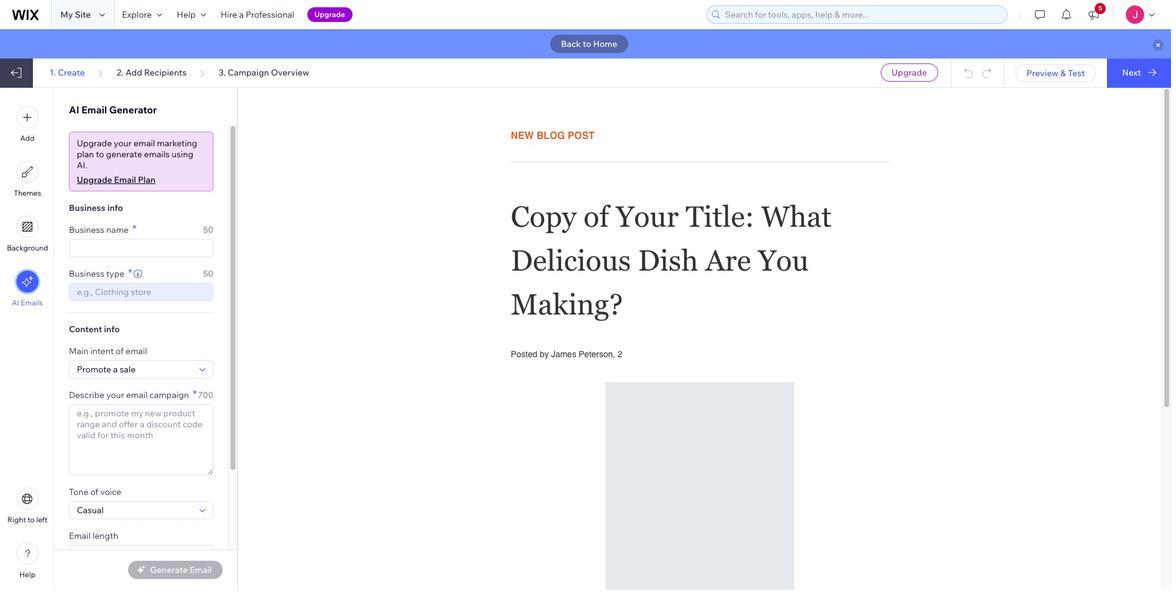 Task type: describe. For each thing, give the bounding box(es) containing it.
Business name field
[[73, 240, 209, 257]]

emails
[[21, 298, 43, 308]]

Business type field
[[73, 284, 209, 301]]

my
[[60, 9, 73, 20]]

info for business info
[[107, 203, 123, 214]]

next button
[[1108, 59, 1172, 88]]

0 vertical spatial email
[[82, 104, 107, 116]]

marketing
[[157, 138, 197, 149]]

posted by james peterson, 2
[[511, 349, 623, 359]]

plan
[[138, 175, 156, 186]]

dish
[[639, 244, 699, 277]]

1 vertical spatial upgrade button
[[881, 63, 939, 82]]

overview
[[271, 67, 309, 78]]

intent
[[90, 346, 114, 357]]

business type *
[[69, 266, 133, 280]]

tone of voice
[[69, 487, 121, 498]]

by
[[540, 349, 549, 359]]

ai for ai email generator
[[69, 104, 79, 116]]

Describe your email campaign text field
[[70, 405, 213, 475]]

2 vertical spatial *
[[193, 388, 197, 402]]

campaign
[[150, 390, 189, 401]]

5
[[1099, 4, 1103, 12]]

3. campaign overview
[[219, 67, 309, 78]]

back to home button
[[550, 35, 629, 53]]

5 button
[[1081, 0, 1108, 29]]

back to home alert
[[0, 29, 1172, 59]]

next
[[1123, 67, 1142, 78]]

email length
[[69, 531, 118, 542]]

hire a professional link
[[213, 0, 302, 29]]

test
[[1069, 68, 1086, 79]]

upgrade your email marketing plan to generate emails using ai. upgrade email plan
[[77, 138, 197, 186]]

my site
[[60, 9, 91, 20]]

1 horizontal spatial add
[[126, 67, 142, 78]]

delicious
[[511, 244, 631, 277]]

* for business name *
[[132, 222, 137, 236]]

to for home
[[583, 38, 592, 49]]

your
[[616, 200, 679, 233]]

right to left
[[7, 516, 48, 525]]

preview & test button
[[1016, 64, 1097, 82]]

0 horizontal spatial upgrade button
[[307, 7, 353, 22]]

what
[[762, 200, 832, 233]]

campaign
[[228, 67, 269, 78]]

generate
[[106, 149, 142, 160]]

business info
[[69, 203, 123, 214]]

1.
[[50, 67, 56, 78]]

using
[[172, 149, 193, 160]]

back to home
[[561, 38, 618, 49]]

copy
[[511, 200, 577, 233]]

1 vertical spatial help button
[[16, 543, 38, 580]]

voice
[[100, 487, 121, 498]]

preview & test
[[1027, 68, 1086, 79]]

making?
[[511, 288, 624, 321]]

professional
[[246, 9, 295, 20]]

emails
[[144, 149, 170, 160]]

1 horizontal spatial help
[[177, 9, 196, 20]]

background button
[[7, 216, 48, 253]]

700
[[198, 390, 214, 401]]

3.
[[219, 67, 226, 78]]

1 horizontal spatial of
[[116, 346, 124, 357]]

left
[[36, 516, 48, 525]]

2. add recipients link
[[117, 67, 187, 78]]

email for *
[[126, 390, 148, 401]]

business for business type *
[[69, 269, 104, 280]]

3. campaign overview link
[[219, 67, 309, 78]]

back
[[561, 38, 581, 49]]

tone
[[69, 487, 89, 498]]

generator
[[109, 104, 157, 116]]

upgrade email plan link
[[77, 175, 206, 186]]

2.
[[117, 67, 124, 78]]

main intent of email
[[69, 346, 147, 357]]

type
[[106, 269, 125, 280]]

50 for business type
[[203, 269, 214, 280]]



Task type: locate. For each thing, give the bounding box(es) containing it.
background
[[7, 244, 48, 253]]

info up main intent of email
[[104, 324, 120, 335]]

1 vertical spatial to
[[96, 149, 104, 160]]

business name *
[[69, 222, 137, 236]]

info for content info
[[104, 324, 120, 335]]

email left length
[[69, 531, 91, 542]]

plan
[[77, 149, 94, 160]]

0 vertical spatial *
[[132, 222, 137, 236]]

1 vertical spatial business
[[69, 225, 104, 236]]

1. create link
[[50, 67, 85, 78]]

content info
[[69, 324, 120, 335]]

your for plan
[[114, 138, 132, 149]]

your right describe
[[106, 390, 124, 401]]

you
[[759, 244, 809, 277]]

2 horizontal spatial of
[[584, 200, 609, 233]]

business up business name *
[[69, 203, 105, 214]]

email left marketing
[[134, 138, 155, 149]]

* right name
[[132, 222, 137, 236]]

1 horizontal spatial to
[[96, 149, 104, 160]]

business for business name *
[[69, 225, 104, 236]]

&
[[1061, 68, 1067, 79]]

0 vertical spatial of
[[584, 200, 609, 233]]

info
[[107, 203, 123, 214], [104, 324, 120, 335]]

title:
[[686, 200, 755, 233]]

name
[[106, 225, 129, 236]]

ai emails
[[12, 298, 43, 308]]

1 vertical spatial help
[[19, 571, 36, 580]]

email for plan
[[134, 138, 155, 149]]

of
[[584, 200, 609, 233], [116, 346, 124, 357], [90, 487, 98, 498]]

ai left the emails
[[12, 298, 19, 308]]

ai inside button
[[12, 298, 19, 308]]

to right plan
[[96, 149, 104, 160]]

email inside upgrade your email marketing plan to generate emails using ai. upgrade email plan
[[114, 175, 136, 186]]

2 horizontal spatial to
[[583, 38, 592, 49]]

2
[[618, 349, 623, 359]]

create
[[58, 67, 85, 78]]

0 vertical spatial 50
[[203, 225, 214, 236]]

1 vertical spatial of
[[116, 346, 124, 357]]

of right tone
[[90, 487, 98, 498]]

email left campaign
[[126, 390, 148, 401]]

business down business info
[[69, 225, 104, 236]]

2. add recipients
[[117, 67, 187, 78]]

preview
[[1027, 68, 1059, 79]]

0 vertical spatial email
[[134, 138, 155, 149]]

2 50 from the top
[[203, 269, 214, 280]]

* left 700
[[193, 388, 197, 402]]

of for your
[[584, 200, 609, 233]]

0 horizontal spatial add
[[20, 134, 35, 143]]

0 vertical spatial business
[[69, 203, 105, 214]]

site
[[75, 9, 91, 20]]

business left type
[[69, 269, 104, 280]]

email
[[82, 104, 107, 116], [114, 175, 136, 186], [69, 531, 91, 542]]

upgrade button
[[307, 7, 353, 22], [881, 63, 939, 82]]

ai
[[69, 104, 79, 116], [12, 298, 19, 308]]

1 vertical spatial email
[[114, 175, 136, 186]]

business for business info
[[69, 203, 105, 214]]

1 50 from the top
[[203, 225, 214, 236]]

1 vertical spatial add
[[20, 134, 35, 143]]

add button
[[16, 106, 38, 143]]

Search for tools, apps, help & more... field
[[722, 6, 1004, 23]]

0 vertical spatial help
[[177, 9, 196, 20]]

email inside upgrade your email marketing plan to generate emails using ai. upgrade email plan
[[134, 138, 155, 149]]

1 business from the top
[[69, 203, 105, 214]]

2 vertical spatial email
[[69, 531, 91, 542]]

None field
[[73, 361, 196, 378], [73, 502, 196, 519], [73, 546, 196, 563], [73, 361, 196, 378], [73, 502, 196, 519], [73, 546, 196, 563]]

2 vertical spatial email
[[126, 390, 148, 401]]

to inside alert
[[583, 38, 592, 49]]

are
[[706, 244, 752, 277]]

email
[[134, 138, 155, 149], [126, 346, 147, 357], [126, 390, 148, 401]]

info up name
[[107, 203, 123, 214]]

of right intent
[[116, 346, 124, 357]]

1 vertical spatial *
[[128, 266, 133, 280]]

your
[[114, 138, 132, 149], [106, 390, 124, 401]]

ai email generator
[[69, 104, 157, 116]]

0 vertical spatial ai
[[69, 104, 79, 116]]

50 for business name
[[203, 225, 214, 236]]

content
[[69, 324, 102, 335]]

email left generator
[[82, 104, 107, 116]]

email right intent
[[126, 346, 147, 357]]

* for business type *
[[128, 266, 133, 280]]

to
[[583, 38, 592, 49], [96, 149, 104, 160], [28, 516, 35, 525]]

1 vertical spatial info
[[104, 324, 120, 335]]

1 vertical spatial your
[[106, 390, 124, 401]]

themes button
[[14, 161, 41, 198]]

to left left
[[28, 516, 35, 525]]

email left plan
[[114, 175, 136, 186]]

1 horizontal spatial upgrade button
[[881, 63, 939, 82]]

2 vertical spatial to
[[28, 516, 35, 525]]

*
[[132, 222, 137, 236], [128, 266, 133, 280], [193, 388, 197, 402]]

business
[[69, 203, 105, 214], [69, 225, 104, 236], [69, 269, 104, 280]]

your inside upgrade your email marketing plan to generate emails using ai. upgrade email plan
[[114, 138, 132, 149]]

0 horizontal spatial to
[[28, 516, 35, 525]]

upgrade
[[315, 10, 345, 19], [892, 67, 928, 78], [77, 138, 112, 149], [77, 175, 112, 186]]

2 vertical spatial of
[[90, 487, 98, 498]]

a
[[239, 9, 244, 20]]

business inside business type *
[[69, 269, 104, 280]]

copy of your title: what delicious dish are you making?
[[511, 200, 839, 321]]

explore
[[122, 9, 152, 20]]

describe your email campaign * 700
[[69, 388, 214, 402]]

of for voice
[[90, 487, 98, 498]]

posted
[[511, 349, 538, 359]]

ai for ai emails
[[12, 298, 19, 308]]

0 horizontal spatial help button
[[16, 543, 38, 580]]

to for left
[[28, 516, 35, 525]]

business inside business name *
[[69, 225, 104, 236]]

hire a professional
[[221, 9, 295, 20]]

0 horizontal spatial help
[[19, 571, 36, 580]]

of up delicious
[[584, 200, 609, 233]]

1 vertical spatial ai
[[12, 298, 19, 308]]

add
[[126, 67, 142, 78], [20, 134, 35, 143]]

1 horizontal spatial help button
[[170, 0, 213, 29]]

email inside describe your email campaign * 700
[[126, 390, 148, 401]]

james
[[552, 349, 577, 359]]

your for *
[[106, 390, 124, 401]]

home
[[594, 38, 618, 49]]

1 vertical spatial email
[[126, 346, 147, 357]]

help button left hire
[[170, 0, 213, 29]]

length
[[93, 531, 118, 542]]

hire
[[221, 9, 237, 20]]

right
[[7, 516, 26, 525]]

ai.
[[77, 160, 87, 171]]

of inside copy of your title: what delicious dish are you making?
[[584, 200, 609, 233]]

0 vertical spatial your
[[114, 138, 132, 149]]

help
[[177, 9, 196, 20], [19, 571, 36, 580]]

your inside describe your email campaign * 700
[[106, 390, 124, 401]]

your down ai email generator
[[114, 138, 132, 149]]

describe
[[69, 390, 105, 401]]

right to left button
[[7, 488, 48, 525]]

* right type
[[128, 266, 133, 280]]

peterson,
[[579, 349, 616, 359]]

0 vertical spatial info
[[107, 203, 123, 214]]

help left hire
[[177, 9, 196, 20]]

0 vertical spatial add
[[126, 67, 142, 78]]

0 horizontal spatial of
[[90, 487, 98, 498]]

to inside upgrade your email marketing plan to generate emails using ai. upgrade email plan
[[96, 149, 104, 160]]

themes
[[14, 189, 41, 198]]

2 business from the top
[[69, 225, 104, 236]]

help button
[[170, 0, 213, 29], [16, 543, 38, 580]]

main
[[69, 346, 88, 357]]

help down right to left
[[19, 571, 36, 580]]

1 horizontal spatial ai
[[69, 104, 79, 116]]

add inside button
[[20, 134, 35, 143]]

2 vertical spatial business
[[69, 269, 104, 280]]

1 vertical spatial 50
[[203, 269, 214, 280]]

1. create
[[50, 67, 85, 78]]

add right the 2.
[[126, 67, 142, 78]]

ai emails button
[[12, 271, 43, 308]]

to right back
[[583, 38, 592, 49]]

0 horizontal spatial ai
[[12, 298, 19, 308]]

recipients
[[144, 67, 187, 78]]

0 vertical spatial upgrade button
[[307, 7, 353, 22]]

0 vertical spatial help button
[[170, 0, 213, 29]]

0 vertical spatial to
[[583, 38, 592, 49]]

50
[[203, 225, 214, 236], [203, 269, 214, 280]]

ai down create
[[69, 104, 79, 116]]

3 business from the top
[[69, 269, 104, 280]]

add up themes button
[[20, 134, 35, 143]]

help button down right to left
[[16, 543, 38, 580]]



Task type: vqa. For each thing, say whether or not it's contained in the screenshot.
choose segment filters:
no



